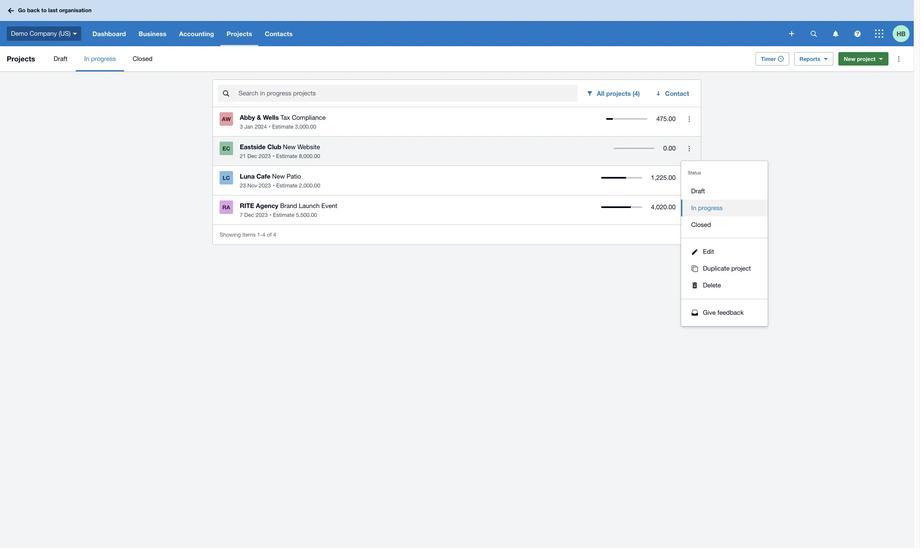 Task type: vqa. For each thing, say whether or not it's contained in the screenshot.
In Progress to the bottom
yes



Task type: locate. For each thing, give the bounding box(es) containing it.
closed for closed button
[[691, 221, 711, 228]]

in progress inside in progress link
[[84, 55, 116, 62]]

navigation
[[86, 21, 783, 46]]

wrapper image left delete
[[690, 283, 700, 289]]

in right the draft link
[[84, 55, 89, 62]]

2023 for cafe
[[259, 183, 271, 189]]

dec inside eastside club new website 21 dec 2023 • estimate 8,000.00
[[247, 153, 257, 159]]

duplicate project button
[[681, 260, 768, 277]]

hb button
[[893, 21, 914, 46]]

in progress down dashboard link
[[84, 55, 116, 62]]

svg image
[[875, 29, 883, 38], [810, 31, 817, 37], [833, 31, 838, 37], [789, 31, 794, 36], [73, 33, 77, 35]]

1 wrapper image from the top
[[690, 266, 700, 272]]

project
[[857, 56, 875, 62], [731, 265, 751, 272]]

in inside button
[[691, 204, 696, 212]]

1 vertical spatial project
[[731, 265, 751, 272]]

wrapper image for delete
[[690, 283, 700, 289]]

luna cafe new patio 23 nov 2023 • estimate 2,000.00
[[240, 172, 320, 189]]

items
[[242, 232, 256, 238]]

2023 inside rite agency brand launch event 7 dec 2023 • estimate 5,500.00
[[256, 212, 268, 218]]

0 horizontal spatial closed
[[133, 55, 152, 62]]

in progress down the draft button
[[691, 204, 723, 212]]

svg image left go
[[8, 8, 14, 13]]

1 horizontal spatial in progress
[[691, 204, 723, 212]]

progress inside button
[[698, 204, 723, 212]]

2023 inside 'luna cafe new patio 23 nov 2023 • estimate 2,000.00'
[[259, 183, 271, 189]]

•
[[269, 124, 270, 130], [272, 153, 274, 159], [273, 183, 275, 189], [269, 212, 271, 218]]

2023
[[259, 153, 271, 159], [259, 183, 271, 189], [256, 212, 268, 218]]

estimate down brand at the left of the page
[[273, 212, 294, 218]]

more options image right 475.00
[[681, 111, 698, 127]]

more options image for wells
[[681, 111, 698, 127]]

more options image
[[890, 50, 907, 67], [681, 111, 698, 127], [681, 140, 698, 157]]

• up the agency
[[273, 183, 275, 189]]

1 4 from the left
[[262, 232, 265, 238]]

1 vertical spatial new
[[283, 143, 296, 151]]

in progress
[[84, 55, 116, 62], [691, 204, 723, 212]]

in right 4,020.00
[[691, 204, 696, 212]]

wrapper image inside duplicate project button
[[690, 266, 700, 272]]

progress
[[91, 55, 116, 62], [698, 204, 723, 212]]

1 horizontal spatial progress
[[698, 204, 723, 212]]

0 vertical spatial wrapper image
[[690, 266, 700, 272]]

• inside abby & wells tax compliance 3 jan 2024 • estimate 3,000.00
[[269, 124, 270, 130]]

svg image inside "go back to last organisation" link
[[8, 8, 14, 13]]

svg image up "new project"
[[854, 31, 861, 37]]

closed link
[[124, 46, 161, 72]]

0 vertical spatial more options image
[[890, 50, 907, 67]]

closed down business dropdown button
[[133, 55, 152, 62]]

new project
[[844, 56, 875, 62]]

0 horizontal spatial svg image
[[8, 8, 14, 13]]

1 vertical spatial closed
[[691, 221, 711, 228]]

wrapper image left give
[[690, 310, 700, 316]]

in for in progress button
[[691, 204, 696, 212]]

wrapper image for give feedback
[[690, 310, 700, 316]]

duplicate project
[[703, 265, 751, 272]]

0 vertical spatial new
[[844, 56, 856, 62]]

1 vertical spatial in progress
[[691, 204, 723, 212]]

new
[[844, 56, 856, 62], [283, 143, 296, 151], [272, 173, 285, 180]]

draft link
[[45, 46, 76, 72]]

back
[[27, 7, 40, 14]]

new inside eastside club new website 21 dec 2023 • estimate 8,000.00
[[283, 143, 296, 151]]

0 vertical spatial wrapper image
[[690, 249, 700, 255]]

0 horizontal spatial progress
[[91, 55, 116, 62]]

projects
[[606, 90, 631, 97]]

banner containing hb
[[0, 0, 914, 46]]

1 vertical spatial progress
[[698, 204, 723, 212]]

2023 down club
[[259, 153, 271, 159]]

projects inside popup button
[[227, 30, 252, 37]]

new inside 'luna cafe new patio 23 nov 2023 • estimate 2,000.00'
[[272, 173, 285, 180]]

edit
[[703, 248, 714, 255]]

1 vertical spatial 2023
[[259, 183, 271, 189]]

0 horizontal spatial project
[[731, 265, 751, 272]]

7
[[240, 212, 243, 218]]

all projects (4)
[[597, 90, 640, 97]]

timer
[[761, 56, 776, 62]]

accounting button
[[173, 21, 220, 46]]

0 vertical spatial progress
[[91, 55, 116, 62]]

draft down (us)
[[54, 55, 67, 62]]

1,225.00
[[651, 174, 676, 181]]

give feedback button
[[681, 305, 768, 321]]

lc
[[223, 175, 230, 181]]

wrapper image
[[690, 266, 700, 272], [690, 283, 700, 289]]

1 horizontal spatial svg image
[[854, 31, 861, 37]]

patio
[[287, 173, 301, 180]]

2 vertical spatial 2023
[[256, 212, 268, 218]]

in progress for in progress button
[[691, 204, 723, 212]]

2023 down cafe
[[259, 183, 271, 189]]

wrapper image left duplicate
[[690, 266, 700, 272]]

organisation
[[59, 7, 92, 14]]

2,000.00
[[299, 183, 320, 189]]

0 vertical spatial in progress
[[84, 55, 116, 62]]

estimate inside abby & wells tax compliance 3 jan 2024 • estimate 3,000.00
[[272, 124, 293, 130]]

projects down demo
[[7, 54, 35, 63]]

wrapper image for edit
[[690, 249, 700, 255]]

0 horizontal spatial projects
[[7, 54, 35, 63]]

contacts button
[[259, 21, 299, 46]]

new right cafe
[[272, 173, 285, 180]]

website
[[297, 143, 320, 151]]

2 vertical spatial more options image
[[681, 140, 698, 157]]

group
[[681, 161, 768, 326]]

more options image down hb
[[890, 50, 907, 67]]

more options image right 0.00 at the top right
[[681, 140, 698, 157]]

launch
[[299, 202, 320, 210]]

nov
[[247, 183, 257, 189]]

0 vertical spatial draft
[[54, 55, 67, 62]]

1 vertical spatial dec
[[244, 212, 254, 218]]

in progress inside in progress button
[[691, 204, 723, 212]]

1 horizontal spatial draft
[[691, 188, 705, 195]]

dec right '21'
[[247, 153, 257, 159]]

2 wrapper image from the top
[[690, 283, 700, 289]]

closed up edit
[[691, 221, 711, 228]]

• down club
[[272, 153, 274, 159]]

wrapper image inside edit button
[[690, 249, 700, 255]]

1 vertical spatial wrapper image
[[690, 310, 700, 316]]

0 horizontal spatial 4
[[262, 232, 265, 238]]

new right club
[[283, 143, 296, 151]]

0 vertical spatial dec
[[247, 153, 257, 159]]

wrapper image
[[690, 249, 700, 255], [690, 310, 700, 316]]

timer button
[[756, 52, 789, 66]]

2 vertical spatial new
[[272, 173, 285, 180]]

23
[[240, 183, 246, 189]]

1 vertical spatial in
[[691, 204, 696, 212]]

0 vertical spatial svg image
[[8, 8, 14, 13]]

project inside button
[[731, 265, 751, 272]]

new for luna cafe
[[272, 173, 285, 180]]

tax
[[280, 114, 290, 121]]

estimate down patio on the left
[[276, 183, 297, 189]]

draft inside button
[[691, 188, 705, 195]]

wrapper image left edit
[[690, 249, 700, 255]]

1 vertical spatial more options image
[[681, 111, 698, 127]]

0 vertical spatial project
[[857, 56, 875, 62]]

svg image inside demo company (us) 'popup button'
[[73, 33, 77, 35]]

progress down the draft button
[[698, 204, 723, 212]]

(us)
[[59, 30, 71, 37]]

1 wrapper image from the top
[[690, 249, 700, 255]]

0.00
[[663, 145, 676, 152]]

progress down dashboard link
[[91, 55, 116, 62]]

2 wrapper image from the top
[[690, 310, 700, 316]]

estimate inside eastside club new website 21 dec 2023 • estimate 8,000.00
[[276, 153, 297, 159]]

aw
[[222, 116, 231, 122]]

1 horizontal spatial closed
[[691, 221, 711, 228]]

1 vertical spatial draft
[[691, 188, 705, 195]]

2023 down the agency
[[256, 212, 268, 218]]

0 horizontal spatial in
[[84, 55, 89, 62]]

• inside rite agency brand launch event 7 dec 2023 • estimate 5,500.00
[[269, 212, 271, 218]]

in progress for in progress link
[[84, 55, 116, 62]]

list box
[[681, 178, 768, 239]]

svg image
[[8, 8, 14, 13], [854, 31, 861, 37]]

5,500.00
[[296, 212, 317, 218]]

estimate down tax
[[272, 124, 293, 130]]

0 vertical spatial in
[[84, 55, 89, 62]]

1 vertical spatial wrapper image
[[690, 283, 700, 289]]

4
[[262, 232, 265, 238], [273, 232, 276, 238]]

all
[[597, 90, 604, 97]]

0 vertical spatial projects
[[227, 30, 252, 37]]

feedback
[[717, 309, 744, 316]]

draft button
[[681, 183, 768, 200]]

3
[[240, 124, 243, 130]]

reports
[[800, 56, 820, 62]]

1 horizontal spatial projects
[[227, 30, 252, 37]]

1 horizontal spatial project
[[857, 56, 875, 62]]

draft for the draft link
[[54, 55, 67, 62]]

projects
[[227, 30, 252, 37], [7, 54, 35, 63]]

edit button
[[681, 244, 768, 260]]

closed inside button
[[691, 221, 711, 228]]

wrapper image inside delete button
[[690, 283, 700, 289]]

navigation containing dashboard
[[86, 21, 783, 46]]

1 vertical spatial svg image
[[854, 31, 861, 37]]

closed
[[133, 55, 152, 62], [691, 221, 711, 228]]

• down the agency
[[269, 212, 271, 218]]

estimate down club
[[276, 153, 297, 159]]

dec right 7
[[244, 212, 254, 218]]

0 vertical spatial 2023
[[259, 153, 271, 159]]

to
[[41, 7, 47, 14]]

new for eastside club
[[283, 143, 296, 151]]

abby
[[240, 114, 255, 121]]

projects left contacts
[[227, 30, 252, 37]]

banner
[[0, 0, 914, 46]]

0 horizontal spatial in progress
[[84, 55, 116, 62]]

new right 'reports' popup button
[[844, 56, 856, 62]]

rite agency brand launch event 7 dec 2023 • estimate 5,500.00
[[240, 202, 337, 218]]

progress for in progress button
[[698, 204, 723, 212]]

estimate
[[272, 124, 293, 130], [276, 153, 297, 159], [276, 183, 297, 189], [273, 212, 294, 218]]

1 vertical spatial projects
[[7, 54, 35, 63]]

• inside 'luna cafe new patio 23 nov 2023 • estimate 2,000.00'
[[273, 183, 275, 189]]

duplicate
[[703, 265, 730, 272]]

event
[[321, 202, 337, 210]]

21
[[240, 153, 246, 159]]

1 horizontal spatial 4
[[273, 232, 276, 238]]

4 right of
[[273, 232, 276, 238]]

4 left of
[[262, 232, 265, 238]]

0 vertical spatial closed
[[133, 55, 152, 62]]

0 horizontal spatial draft
[[54, 55, 67, 62]]

1 horizontal spatial in
[[691, 204, 696, 212]]

project inside popup button
[[857, 56, 875, 62]]

2023 inside eastside club new website 21 dec 2023 • estimate 8,000.00
[[259, 153, 271, 159]]

delete
[[703, 282, 721, 289]]

wrapper image inside give feedback button
[[690, 310, 700, 316]]

• right 2024
[[269, 124, 270, 130]]

demo
[[11, 30, 28, 37]]

showing items 1-4 of 4
[[220, 232, 276, 238]]

draft down "status"
[[691, 188, 705, 195]]

demo company (us)
[[11, 30, 71, 37]]



Task type: describe. For each thing, give the bounding box(es) containing it.
wells
[[263, 114, 279, 121]]

in for in progress link
[[84, 55, 89, 62]]

475.00
[[656, 115, 676, 122]]

club
[[267, 143, 281, 151]]

cafe
[[256, 172, 270, 180]]

&
[[257, 114, 261, 121]]

status
[[688, 170, 701, 175]]

2 4 from the left
[[273, 232, 276, 238]]

(4)
[[633, 90, 640, 97]]

new project button
[[838, 52, 889, 66]]

give feedback
[[703, 309, 744, 316]]

delete button
[[681, 277, 768, 294]]

all projects (4) button
[[581, 85, 647, 102]]

8,000.00
[[299, 153, 320, 159]]

dashboard link
[[86, 21, 132, 46]]

in progress button
[[681, 200, 768, 217]]

eastside club new website 21 dec 2023 • estimate 8,000.00
[[240, 143, 320, 159]]

accounting
[[179, 30, 214, 37]]

reports button
[[794, 52, 833, 66]]

ec
[[223, 145, 230, 152]]

project for new project
[[857, 56, 875, 62]]

hb
[[897, 30, 906, 37]]

estimate inside rite agency brand launch event 7 dec 2023 • estimate 5,500.00
[[273, 212, 294, 218]]

luna
[[240, 172, 255, 180]]

closed for the closed link
[[133, 55, 152, 62]]

contacts
[[265, 30, 293, 37]]

• inside eastside club new website 21 dec 2023 • estimate 8,000.00
[[272, 153, 274, 159]]

demo company (us) button
[[0, 21, 86, 46]]

group containing draft
[[681, 161, 768, 326]]

contact button
[[650, 85, 696, 102]]

new inside popup button
[[844, 56, 856, 62]]

closed button
[[681, 217, 768, 233]]

go back to last organisation
[[18, 7, 92, 14]]

jan
[[244, 124, 253, 130]]

3,000.00
[[295, 124, 316, 130]]

dashboard
[[92, 30, 126, 37]]

give
[[703, 309, 716, 316]]

dec inside rite agency brand launch event 7 dec 2023 • estimate 5,500.00
[[244, 212, 254, 218]]

2024
[[255, 124, 267, 130]]

1-
[[257, 232, 262, 238]]

contact
[[665, 90, 689, 97]]

rite
[[240, 202, 254, 210]]

abby & wells tax compliance 3 jan 2024 • estimate 3,000.00
[[240, 114, 326, 130]]

brand
[[280, 202, 297, 210]]

go back to last organisation link
[[5, 3, 97, 18]]

more options image for new
[[681, 140, 698, 157]]

business button
[[132, 21, 173, 46]]

progress for in progress link
[[91, 55, 116, 62]]

projects button
[[220, 21, 259, 46]]

Search in progress projects search field
[[238, 85, 578, 101]]

list box containing draft
[[681, 178, 768, 239]]

go
[[18, 7, 26, 14]]

4,020.00
[[651, 204, 676, 211]]

last
[[48, 7, 58, 14]]

estimate inside 'luna cafe new patio 23 nov 2023 • estimate 2,000.00'
[[276, 183, 297, 189]]

showing
[[220, 232, 241, 238]]

agency
[[256, 202, 278, 210]]

eastside
[[240, 143, 266, 151]]

business
[[139, 30, 166, 37]]

2023 for club
[[259, 153, 271, 159]]

project for duplicate project
[[731, 265, 751, 272]]

company
[[30, 30, 57, 37]]

wrapper image for duplicate project
[[690, 266, 700, 272]]

compliance
[[292, 114, 326, 121]]

ra
[[222, 204, 230, 211]]

in progress link
[[76, 46, 124, 72]]

of
[[267, 232, 272, 238]]

draft for the draft button
[[691, 188, 705, 195]]



